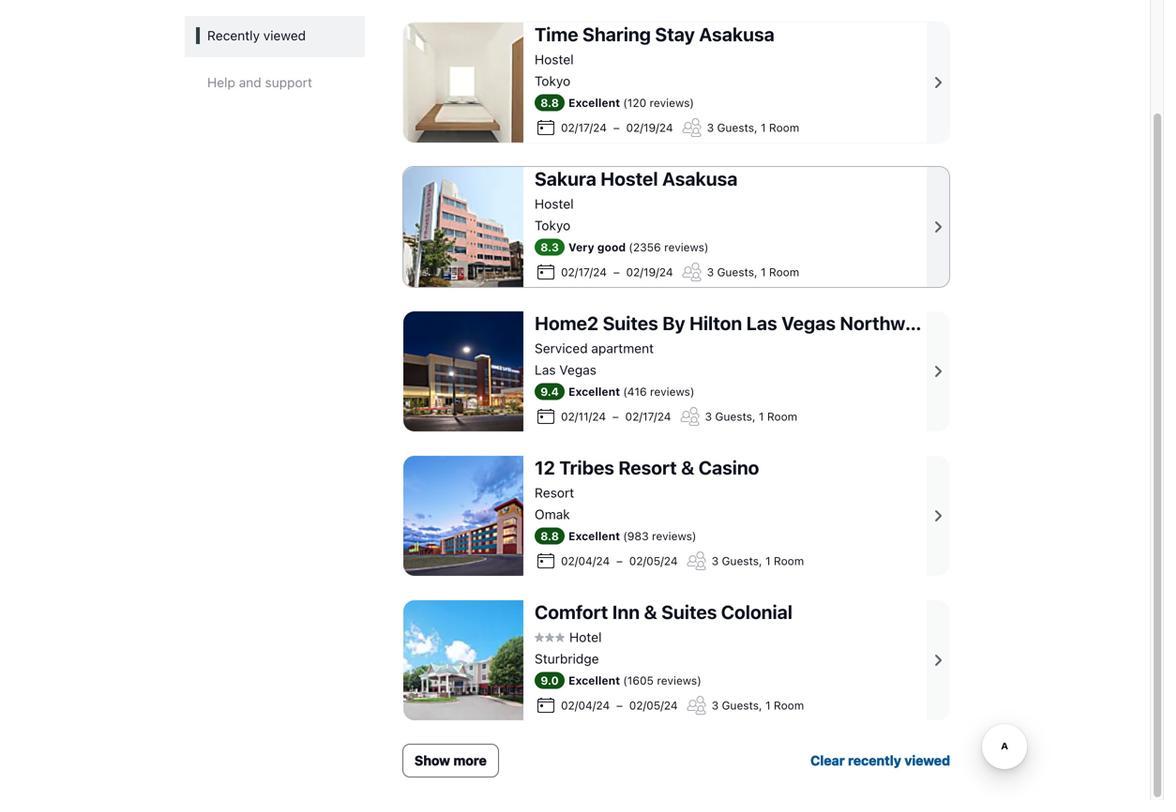 Task type: vqa. For each thing, say whether or not it's contained in the screenshot.


Task type: locate. For each thing, give the bounding box(es) containing it.
02/04/24 – 02/05/24 down excellent (1605 reviews)
[[561, 699, 678, 712]]

8.8
[[540, 96, 559, 109], [540, 530, 559, 543]]

(120
[[623, 96, 647, 109]]

0 vertical spatial resort
[[619, 456, 677, 478]]

0 vertical spatial asakusa
[[699, 23, 775, 45]]

1 vertical spatial 02/04/24 – 02/05/24
[[561, 699, 678, 712]]

02/17/24 down excellent (120 reviews)
[[561, 121, 607, 134]]

excellent up 02/11/24
[[569, 385, 620, 398]]

02/19/24
[[626, 121, 673, 134], [626, 265, 673, 279]]

0 vertical spatial suites
[[603, 312, 658, 334]]

reviews) right the (120
[[650, 96, 694, 109]]

1 tokyo from the top
[[535, 73, 571, 89]]

las
[[746, 312, 777, 334], [535, 362, 556, 378]]

0 horizontal spatial suites
[[603, 312, 658, 334]]

02/05/24 down the "(983"
[[629, 554, 678, 568]]

2 02/04/24 from the top
[[561, 699, 610, 712]]

0 vertical spatial 02/17/24
[[561, 121, 607, 134]]

1 vertical spatial hostel
[[601, 167, 658, 190]]

0 horizontal spatial &
[[644, 601, 657, 623]]

1 8.8 from the top
[[540, 96, 559, 109]]

suites inside home2 suites by hilton las vegas northwest serviced apartment las vegas
[[603, 312, 658, 334]]

help and support link
[[185, 63, 365, 104]]

0 vertical spatial viewed
[[263, 28, 306, 43]]

asakusa up very good (2356 reviews)
[[662, 167, 738, 190]]

02/04/24
[[561, 554, 610, 568], [561, 699, 610, 712]]

& inside 12 tribes resort & casino resort omak
[[681, 456, 695, 478]]

excellent for tribes
[[569, 530, 620, 543]]

0 vertical spatial tokyo
[[535, 73, 571, 89]]

12
[[535, 456, 555, 478]]

guests, for by
[[715, 410, 756, 423]]

2 02/04/24 – 02/05/24 from the top
[[561, 699, 678, 712]]

0 vertical spatial 02/04/24 – 02/05/24
[[561, 554, 678, 568]]

3 excellent from the top
[[569, 530, 620, 543]]

reviews) for by
[[650, 385, 695, 398]]

8.8 for 12
[[540, 530, 559, 543]]

asakusa right stay
[[699, 23, 775, 45]]

1 for stay
[[761, 121, 766, 134]]

02/04/24 – 02/05/24 for comfort inn & suites colonial
[[561, 699, 678, 712]]

– down excellent (120 reviews)
[[613, 121, 620, 134]]

guests, for asakusa
[[717, 265, 758, 279]]

0 vertical spatial 8.8
[[540, 96, 559, 109]]

1 vertical spatial asakusa
[[662, 167, 738, 190]]

room
[[769, 121, 799, 134], [769, 265, 799, 279], [767, 410, 798, 423], [774, 554, 804, 568], [774, 699, 804, 712]]

1 vertical spatial 02/17/24
[[561, 265, 607, 279]]

recently
[[207, 28, 260, 43]]

hostel
[[535, 52, 574, 67], [601, 167, 658, 190], [535, 196, 574, 212]]

1
[[761, 121, 766, 134], [761, 265, 766, 279], [759, 410, 764, 423], [766, 554, 771, 568], [766, 699, 771, 712]]

1 02/04/24 from the top
[[561, 554, 610, 568]]

1 vertical spatial tokyo
[[535, 218, 571, 233]]

excellent left the (120
[[569, 96, 620, 109]]

2 02/05/24 from the top
[[629, 699, 678, 712]]

3 guests, 1 room for by
[[705, 410, 798, 423]]

02/04/24 – 02/05/24 down 'excellent (983 reviews)'
[[561, 554, 678, 568]]

1 vertical spatial 8.8
[[540, 530, 559, 543]]

hostel right sakura
[[601, 167, 658, 190]]

9.0
[[541, 674, 559, 687]]

0 vertical spatial 02/04/24
[[561, 554, 610, 568]]

1 horizontal spatial las
[[746, 312, 777, 334]]

0 vertical spatial 02/17/24 – 02/19/24
[[561, 121, 673, 134]]

colonial
[[721, 601, 793, 623]]

1 vertical spatial las
[[535, 362, 556, 378]]

0 vertical spatial &
[[681, 456, 695, 478]]

02/17/24 for sakura
[[561, 265, 607, 279]]

viewed right recently
[[905, 753, 950, 768]]

omak
[[535, 507, 570, 522]]

02/17/24 down very
[[561, 265, 607, 279]]

vegas
[[782, 312, 836, 334], [559, 362, 597, 378]]

02/17/24
[[561, 121, 607, 134], [561, 265, 607, 279], [625, 410, 671, 423]]

02/04/24 – 02/05/24 for 12 tribes resort & casino
[[561, 554, 678, 568]]

tokyo up 8.3
[[535, 218, 571, 233]]

sakura
[[535, 167, 597, 190]]

1 02/19/24 from the top
[[626, 121, 673, 134]]

1 horizontal spatial viewed
[[905, 753, 950, 768]]

0 horizontal spatial resort
[[535, 485, 574, 501]]

0 horizontal spatial viewed
[[263, 28, 306, 43]]

support
[[265, 75, 312, 90]]

suites up apartment at the top right of page
[[603, 312, 658, 334]]

resort up omak
[[535, 485, 574, 501]]

apartment
[[591, 341, 654, 356]]

1 vertical spatial 02/19/24
[[626, 265, 673, 279]]

vegas left northwest
[[782, 312, 836, 334]]

02/17/24 – 02/19/24 down excellent (120 reviews)
[[561, 121, 673, 134]]

8.8 down time
[[540, 96, 559, 109]]

– down 'excellent (983 reviews)'
[[616, 554, 623, 568]]

1 vertical spatial viewed
[[905, 753, 950, 768]]

02/11/24 – 02/17/24
[[561, 410, 671, 423]]

1 horizontal spatial &
[[681, 456, 695, 478]]

& right the inn
[[644, 601, 657, 623]]

– for hostel
[[613, 265, 620, 279]]

viewed up support
[[263, 28, 306, 43]]

2 02/19/24 from the top
[[626, 265, 673, 279]]

02/04/24 up comfort
[[561, 554, 610, 568]]

reviews) right the "(983"
[[652, 530, 697, 543]]

(416
[[623, 385, 647, 398]]

02/17/24 down (416
[[625, 410, 671, 423]]

– down excellent (1605 reviews)
[[616, 699, 623, 712]]

8.8 down omak
[[540, 530, 559, 543]]

1 vertical spatial suites
[[662, 601, 717, 623]]

3 for stay
[[707, 121, 714, 134]]

02/05/24 down (1605
[[629, 699, 678, 712]]

vegas down serviced
[[559, 362, 597, 378]]

clear recently viewed
[[811, 753, 950, 768]]

(2356
[[629, 241, 661, 254]]

1 excellent from the top
[[569, 96, 620, 109]]

excellent
[[569, 96, 620, 109], [569, 385, 620, 398], [569, 530, 620, 543], [569, 674, 620, 687]]

recently
[[848, 753, 901, 768]]

northwest
[[840, 312, 933, 334]]

1 vertical spatial 02/05/24
[[629, 699, 678, 712]]

excellent down sturbridge
[[569, 674, 620, 687]]

0 horizontal spatial vegas
[[559, 362, 597, 378]]

0 vertical spatial hostel
[[535, 52, 574, 67]]

las right "hilton"
[[746, 312, 777, 334]]

02/17/24 – 02/19/24 down good
[[561, 265, 673, 279]]

1 02/17/24 – 02/19/24 from the top
[[561, 121, 673, 134]]

time
[[535, 23, 578, 45]]

suites right the inn
[[662, 601, 717, 623]]

hostel down time
[[535, 52, 574, 67]]

room for asakusa
[[769, 265, 799, 279]]

1 vertical spatial resort
[[535, 485, 574, 501]]

1 vertical spatial 02/04/24
[[561, 699, 610, 712]]

02/17/24 – 02/19/24
[[561, 121, 673, 134], [561, 265, 673, 279]]

recently viewed link
[[185, 16, 365, 57]]

1 for by
[[759, 410, 764, 423]]

excellent left the "(983"
[[569, 530, 620, 543]]

more
[[453, 753, 487, 768]]

1 vertical spatial 02/17/24 – 02/19/24
[[561, 265, 673, 279]]

(983
[[623, 530, 649, 543]]

2 02/17/24 – 02/19/24 from the top
[[561, 265, 673, 279]]

02/17/24 – 02/19/24 for sharing
[[561, 121, 673, 134]]

12 tribes resort & casino resort omak
[[535, 456, 759, 522]]

02/19/24 for hostel
[[626, 265, 673, 279]]

room for resort
[[774, 554, 804, 568]]

room for by
[[767, 410, 798, 423]]

02/04/24 down sturbridge
[[561, 699, 610, 712]]

1 02/04/24 – 02/05/24 from the top
[[561, 554, 678, 568]]

– down excellent (416 reviews)
[[612, 410, 619, 423]]

–
[[613, 121, 620, 134], [613, 265, 620, 279], [612, 410, 619, 423], [616, 554, 623, 568], [616, 699, 623, 712]]

– down good
[[613, 265, 620, 279]]

reviews)
[[650, 96, 694, 109], [664, 241, 709, 254], [650, 385, 695, 398], [652, 530, 697, 543], [657, 674, 702, 687]]

1 horizontal spatial vegas
[[782, 312, 836, 334]]

0 horizontal spatial las
[[535, 362, 556, 378]]

3 for by
[[705, 410, 712, 423]]

tokyo
[[535, 73, 571, 89], [535, 218, 571, 233]]

&
[[681, 456, 695, 478], [644, 601, 657, 623]]

viewed inside "link"
[[263, 28, 306, 43]]

0 vertical spatial 02/05/24
[[629, 554, 678, 568]]

reviews) right (416
[[650, 385, 695, 398]]

suites
[[603, 312, 658, 334], [662, 601, 717, 623]]

las up 9.4
[[535, 362, 556, 378]]

tokyo down time
[[535, 73, 571, 89]]

1 for resort
[[766, 554, 771, 568]]

hostel down sakura
[[535, 196, 574, 212]]

resort down the 02/11/24 – 02/17/24
[[619, 456, 677, 478]]

1 horizontal spatial suites
[[662, 601, 717, 623]]

3
[[707, 121, 714, 134], [707, 265, 714, 279], [705, 410, 712, 423], [712, 554, 719, 568], [712, 699, 719, 712]]

02/04/24 – 02/05/24
[[561, 554, 678, 568], [561, 699, 678, 712]]

inn
[[612, 601, 640, 623]]

clear recently viewed button
[[811, 751, 950, 771]]

& left casino
[[681, 456, 695, 478]]

3 guests, 1 room for asakusa
[[707, 265, 799, 279]]

02/05/24
[[629, 554, 678, 568], [629, 699, 678, 712]]

0 vertical spatial vegas
[[782, 312, 836, 334]]

02/19/24 down (2356
[[626, 265, 673, 279]]

2 tokyo from the top
[[535, 218, 571, 233]]

viewed
[[263, 28, 306, 43], [905, 753, 950, 768]]

1 horizontal spatial resort
[[619, 456, 677, 478]]

reviews) for resort
[[652, 530, 697, 543]]

1 02/05/24 from the top
[[629, 554, 678, 568]]

8.8 for time
[[540, 96, 559, 109]]

02/19/24 down the (120
[[626, 121, 673, 134]]

2 8.8 from the top
[[540, 530, 559, 543]]

excellent for sharing
[[569, 96, 620, 109]]

02/19/24 for sharing
[[626, 121, 673, 134]]

2 excellent from the top
[[569, 385, 620, 398]]

1 vertical spatial &
[[644, 601, 657, 623]]

0 vertical spatial 02/19/24
[[626, 121, 673, 134]]

asakusa
[[699, 23, 775, 45], [662, 167, 738, 190]]

guests,
[[717, 121, 758, 134], [717, 265, 758, 279], [715, 410, 756, 423], [722, 554, 762, 568], [722, 699, 762, 712]]

3 guests, 1 room
[[707, 121, 799, 134], [707, 265, 799, 279], [705, 410, 798, 423], [712, 554, 804, 568], [712, 699, 804, 712]]

resort
[[619, 456, 677, 478], [535, 485, 574, 501]]



Task type: describe. For each thing, give the bounding box(es) containing it.
2 vertical spatial hostel
[[535, 196, 574, 212]]

show
[[415, 753, 450, 768]]

sturbridge
[[535, 651, 599, 667]]

asakusa inside sakura hostel asakusa hostel tokyo
[[662, 167, 738, 190]]

serviced
[[535, 341, 588, 356]]

– for sharing
[[613, 121, 620, 134]]

sharing
[[583, 23, 651, 45]]

comfort inn & suites colonial
[[535, 601, 793, 623]]

home2 suites by hilton las vegas northwest serviced apartment las vegas
[[535, 312, 933, 378]]

02/04/24 for comfort inn & suites colonial
[[561, 699, 610, 712]]

8.3
[[541, 241, 559, 254]]

reviews) right (2356
[[664, 241, 709, 254]]

02/17/24 – 02/19/24 for hostel
[[561, 265, 673, 279]]

hotel
[[569, 630, 602, 645]]

– for suites
[[612, 410, 619, 423]]

comfort
[[535, 601, 608, 623]]

02/17/24 for time
[[561, 121, 607, 134]]

0 vertical spatial las
[[746, 312, 777, 334]]

excellent for suites
[[569, 385, 620, 398]]

excellent (416 reviews)
[[569, 385, 695, 398]]

guests, for stay
[[717, 121, 758, 134]]

1 for asakusa
[[761, 265, 766, 279]]

clear
[[811, 753, 845, 768]]

guests, for resort
[[722, 554, 762, 568]]

1 vertical spatial vegas
[[559, 362, 597, 378]]

very good (2356 reviews)
[[569, 241, 709, 254]]

3 for asakusa
[[707, 265, 714, 279]]

3 for resort
[[712, 554, 719, 568]]

help and support
[[207, 75, 312, 90]]

excellent (120 reviews)
[[569, 96, 694, 109]]

show more
[[415, 753, 487, 768]]

casino
[[699, 456, 759, 478]]

reviews) right (1605
[[657, 674, 702, 687]]

02/11/24
[[561, 410, 606, 423]]

tokyo inside "time sharing stay asakusa hostel tokyo"
[[535, 73, 571, 89]]

2 vertical spatial 02/17/24
[[625, 410, 671, 423]]

help
[[207, 75, 235, 90]]

3 guests, 1 room for stay
[[707, 121, 799, 134]]

(1605
[[623, 674, 654, 687]]

9.4
[[540, 385, 559, 398]]

02/05/24 for comfort inn & suites colonial
[[629, 699, 678, 712]]

home2
[[535, 312, 599, 334]]

room for stay
[[769, 121, 799, 134]]

time sharing stay asakusa hostel tokyo
[[535, 23, 775, 89]]

4 excellent from the top
[[569, 674, 620, 687]]

– for tribes
[[616, 554, 623, 568]]

show more button
[[402, 744, 499, 778]]

tokyo inside sakura hostel asakusa hostel tokyo
[[535, 218, 571, 233]]

excellent (1605 reviews)
[[569, 674, 702, 687]]

excellent (983 reviews)
[[569, 530, 697, 543]]

recently viewed
[[207, 28, 306, 43]]

viewed inside button
[[905, 753, 950, 768]]

3 guests, 1 room for resort
[[712, 554, 804, 568]]

very
[[569, 241, 594, 254]]

good
[[597, 241, 626, 254]]

hostel inside "time sharing stay asakusa hostel tokyo"
[[535, 52, 574, 67]]

reviews) for stay
[[650, 96, 694, 109]]

sakura hostel asakusa hostel tokyo
[[535, 167, 738, 233]]

02/05/24 for 12 tribes resort & casino
[[629, 554, 678, 568]]

hilton
[[690, 312, 742, 334]]

tribes
[[559, 456, 614, 478]]

02/04/24 for 12 tribes resort & casino
[[561, 554, 610, 568]]

and
[[239, 75, 261, 90]]

by
[[662, 312, 685, 334]]

stay
[[655, 23, 695, 45]]

asakusa inside "time sharing stay asakusa hostel tokyo"
[[699, 23, 775, 45]]



